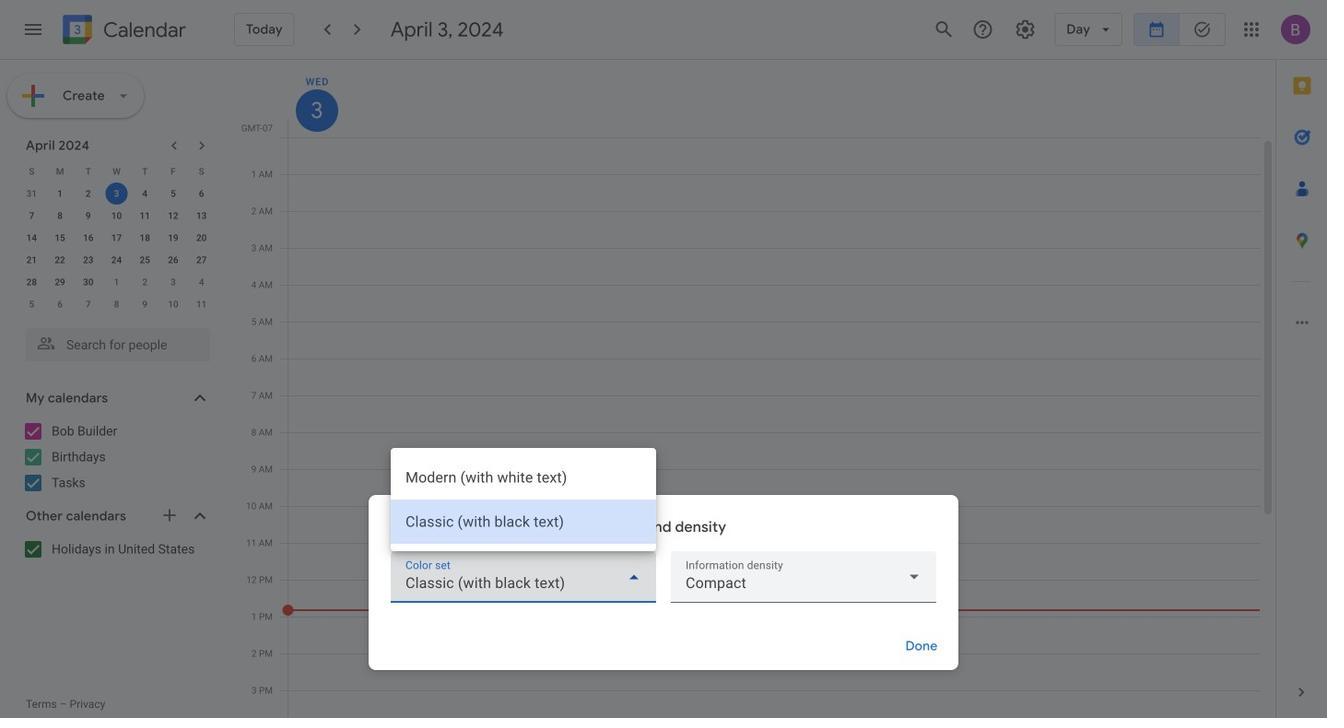 Task type: vqa. For each thing, say whether or not it's contained in the screenshot.
the bottommost VETERANS
no



Task type: describe. For each thing, give the bounding box(es) containing it.
calendar element
[[59, 11, 186, 52]]

1 option from the top
[[391, 455, 656, 500]]

13 element
[[190, 205, 213, 227]]

may 7 element
[[77, 293, 99, 315]]

7 element
[[21, 205, 43, 227]]

22 element
[[49, 249, 71, 271]]

color set list box
[[391, 448, 656, 551]]

cell inside april 2024 "grid"
[[102, 183, 131, 205]]

may 8 element
[[106, 293, 128, 315]]

my calendars list
[[4, 417, 229, 498]]

2 element
[[77, 183, 99, 205]]

24 element
[[106, 249, 128, 271]]

26 element
[[162, 249, 184, 271]]

6 element
[[190, 183, 213, 205]]

23 element
[[77, 249, 99, 271]]

march 31 element
[[21, 183, 43, 205]]

18 element
[[134, 227, 156, 249]]

25 element
[[134, 249, 156, 271]]

5 element
[[162, 183, 184, 205]]

8 element
[[49, 205, 71, 227]]

main drawer image
[[22, 18, 44, 41]]

3, today element
[[106, 183, 128, 205]]

9 element
[[77, 205, 99, 227]]

heading inside the calendar element
[[100, 19, 186, 41]]

14 element
[[21, 227, 43, 249]]

21 element
[[21, 249, 43, 271]]

may 5 element
[[21, 293, 43, 315]]

may 2 element
[[134, 271, 156, 293]]

15 element
[[49, 227, 71, 249]]



Task type: locate. For each thing, give the bounding box(es) containing it.
grid
[[236, 60, 1276, 718]]

10 element
[[106, 205, 128, 227]]

None field
[[391, 551, 656, 603], [671, 551, 937, 603], [391, 551, 656, 603], [671, 551, 937, 603]]

11 element
[[134, 205, 156, 227]]

may 6 element
[[49, 293, 71, 315]]

dialog
[[369, 448, 959, 670]]

30 element
[[77, 271, 99, 293]]

4 element
[[134, 183, 156, 205]]

row
[[280, 137, 1261, 718], [18, 160, 216, 183], [18, 183, 216, 205], [18, 205, 216, 227], [18, 227, 216, 249], [18, 249, 216, 271], [18, 271, 216, 293], [18, 293, 216, 315]]

may 9 element
[[134, 293, 156, 315]]

1 element
[[49, 183, 71, 205]]

may 11 element
[[190, 293, 213, 315]]

may 3 element
[[162, 271, 184, 293]]

29 element
[[49, 271, 71, 293]]

may 10 element
[[162, 293, 184, 315]]

april 2024 grid
[[18, 160, 216, 315]]

2 option from the top
[[391, 500, 656, 544]]

19 element
[[162, 227, 184, 249]]

may 4 element
[[190, 271, 213, 293]]

12 element
[[162, 205, 184, 227]]

heading
[[100, 19, 186, 41]]

1 horizontal spatial cell
[[289, 137, 1261, 718]]

cell
[[289, 137, 1261, 718], [102, 183, 131, 205]]

row group
[[18, 183, 216, 315]]

20 element
[[190, 227, 213, 249]]

tab list
[[1277, 60, 1327, 666]]

16 element
[[77, 227, 99, 249]]

17 element
[[106, 227, 128, 249]]

None search field
[[0, 321, 229, 361]]

may 1 element
[[106, 271, 128, 293]]

27 element
[[190, 249, 213, 271]]

28 element
[[21, 271, 43, 293]]

column header
[[288, 60, 1261, 137]]

0 horizontal spatial cell
[[102, 183, 131, 205]]

option
[[391, 455, 656, 500], [391, 500, 656, 544]]



